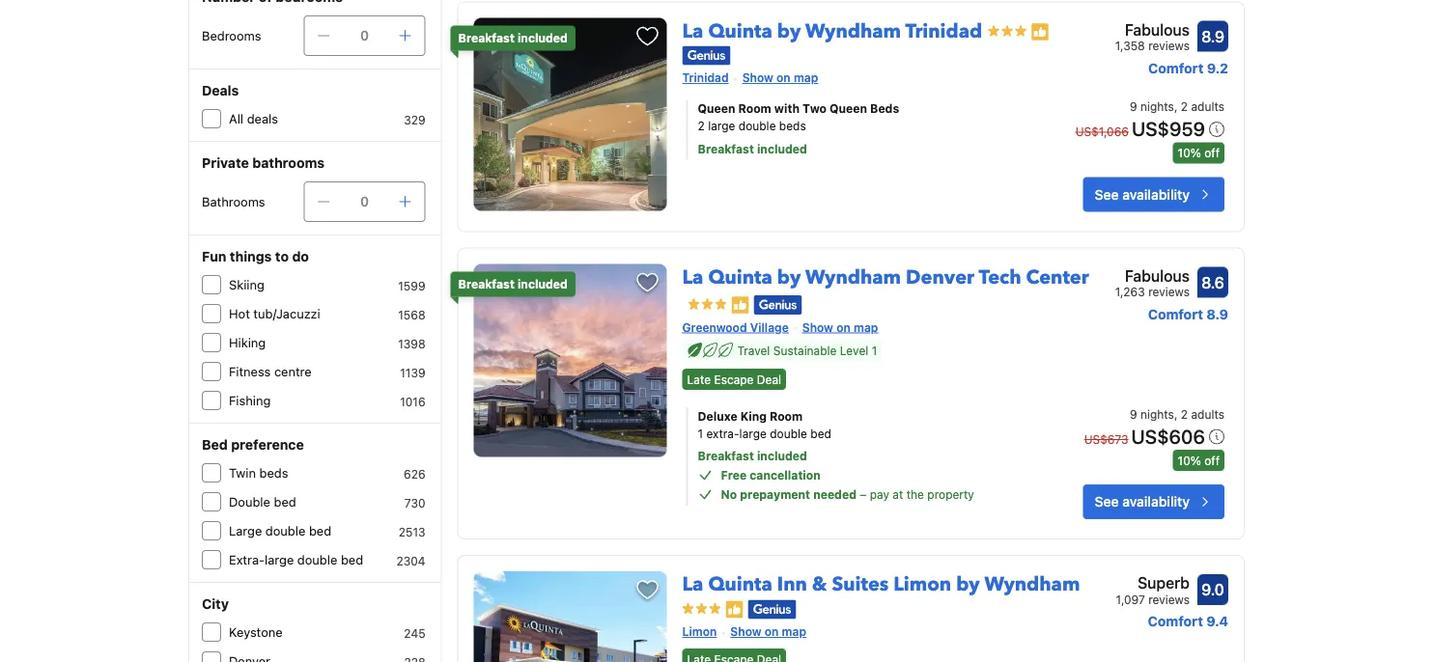 Task type: describe. For each thing, give the bounding box(es) containing it.
la quinta by wyndham trinidad image
[[474, 18, 667, 211]]

at
[[893, 488, 903, 501]]

9 nights , 2 adults for us$606
[[1130, 408, 1225, 421]]

see availability for us$959
[[1095, 186, 1190, 202]]

travel
[[737, 344, 770, 357]]

2304
[[396, 554, 425, 568]]

1 vertical spatial this property is part of our preferred partner programme. it is committed to providing commendable service and good value. it will pay us a higher commission if you make a booking. image
[[725, 600, 744, 619]]

all deals
[[229, 112, 278, 126]]

la quinta by wyndham trinidad
[[682, 18, 982, 44]]

1 horizontal spatial limon
[[894, 572, 951, 598]]

8.6
[[1201, 273, 1224, 292]]

adults for us$959
[[1191, 100, 1225, 114]]

quinta for la quinta by wyndham denver tech center
[[708, 264, 772, 291]]

la quinta by wyndham denver tech center link
[[682, 256, 1089, 291]]

fitness
[[229, 365, 271, 379]]

comfort 9.2
[[1148, 60, 1228, 76]]

free
[[721, 469, 747, 482]]

fun
[[202, 249, 226, 265]]

double
[[229, 495, 270, 509]]

late
[[687, 373, 711, 386]]

2 for us$959
[[1181, 100, 1188, 114]]

superb 1,097 reviews
[[1116, 574, 1190, 607]]

1 horizontal spatial 1
[[872, 344, 877, 357]]

see availability for us$606
[[1095, 494, 1190, 510]]

0 horizontal spatial trinidad
[[682, 71, 729, 85]]

by for la quinta by wyndham denver tech center
[[777, 264, 801, 291]]

fabulous for la quinta by wyndham denver tech center
[[1125, 267, 1190, 285]]

1398
[[398, 337, 425, 351]]

fishing
[[229, 394, 271, 408]]

la for la quinta by wyndham denver tech center
[[682, 264, 703, 291]]

0 vertical spatial trinidad
[[905, 18, 982, 44]]

fabulous 1,263 reviews
[[1115, 267, 1190, 299]]

prepayment
[[740, 488, 810, 501]]

king
[[740, 410, 767, 423]]

–
[[860, 488, 867, 501]]

preference
[[231, 437, 304, 453]]

deals
[[247, 112, 278, 126]]

fabulous element for la quinta by wyndham trinidad
[[1115, 18, 1190, 41]]

double inside queen room with two queen beds 2 large double beds breakfast included
[[739, 119, 776, 133]]

extra-large double bed
[[229, 553, 363, 567]]

2 vertical spatial wyndham
[[984, 572, 1080, 598]]

bed
[[202, 437, 228, 453]]

fabulous 1,358 reviews
[[1115, 20, 1190, 52]]

see for us$959
[[1095, 186, 1119, 202]]

1139
[[400, 366, 425, 380]]

us$673
[[1084, 433, 1128, 446]]

2 vertical spatial by
[[956, 572, 980, 598]]

to
[[275, 249, 289, 265]]

all
[[229, 112, 243, 126]]

superb element
[[1116, 572, 1190, 595]]

do
[[292, 249, 309, 265]]

inn
[[777, 572, 807, 598]]

wyndham for trinidad
[[805, 18, 901, 44]]

center
[[1026, 264, 1089, 291]]

large
[[229, 524, 262, 538]]

quinta for la quinta by wyndham trinidad
[[708, 18, 772, 44]]

breakfast included for la quinta by wyndham trinidad
[[458, 31, 568, 45]]

10% off for us$606
[[1178, 454, 1220, 468]]

needed
[[813, 488, 857, 501]]

nights for us$959
[[1141, 100, 1174, 114]]

la quinta inn & suites limon by wyndham
[[682, 572, 1080, 598]]

bed up 'large double bed'
[[274, 495, 296, 509]]

1599
[[398, 279, 425, 293]]

scored 8.9 element
[[1197, 21, 1228, 51]]

keystone
[[229, 625, 283, 640]]

things
[[230, 249, 272, 265]]

cancellation
[[750, 469, 821, 482]]

comfort 9.4
[[1148, 614, 1228, 630]]

extra-
[[229, 553, 265, 567]]

&
[[812, 572, 827, 598]]

on for denver
[[836, 320, 851, 334]]

quinta for la quinta inn & suites limon by wyndham
[[708, 572, 772, 598]]

double bed
[[229, 495, 296, 509]]

off for us$606
[[1204, 454, 1220, 468]]

skiing
[[229, 278, 264, 292]]

1,263
[[1115, 285, 1145, 299]]

with
[[774, 102, 800, 115]]

show for la quinta inn & suites limon by wyndham
[[730, 625, 762, 639]]

map for trinidad
[[794, 71, 818, 85]]

bed up "extra-large double bed"
[[309, 524, 331, 538]]

large double bed
[[229, 524, 331, 538]]

reviews for la quinta by wyndham trinidad
[[1148, 39, 1190, 52]]

1 queen from the left
[[698, 102, 735, 115]]

reviews for la quinta inn & suites limon by wyndham
[[1148, 593, 1190, 607]]

on for trinidad
[[776, 71, 791, 85]]

us$606
[[1131, 425, 1205, 448]]

denver
[[906, 264, 974, 291]]

room inside queen room with two queen beds 2 large double beds breakfast included
[[738, 102, 771, 115]]

1016
[[400, 395, 425, 408]]

bathrooms
[[202, 195, 265, 209]]

extra-
[[706, 427, 739, 441]]

hot tub/jacuzzi
[[229, 307, 320, 321]]

comfort for la quinta by wyndham trinidad
[[1148, 60, 1204, 76]]

centre
[[274, 365, 312, 379]]

greenwood village
[[682, 320, 789, 334]]

fabulous element for la quinta by wyndham denver tech center
[[1115, 264, 1190, 287]]

la quinta by wyndham denver tech center image
[[474, 264, 667, 457]]

adults for us$606
[[1191, 408, 1225, 421]]

beds
[[870, 102, 899, 115]]

bed left 2304
[[341, 553, 363, 567]]

hot
[[229, 307, 250, 321]]

2 for us$606
[[1181, 408, 1188, 421]]

show on map for suites
[[730, 625, 806, 639]]

la quinta by wyndham denver tech center
[[682, 264, 1089, 291]]

queen room with two queen beds 2 large double beds breakfast included
[[698, 102, 899, 156]]

9 for us$606
[[1130, 408, 1137, 421]]

0 for bathrooms
[[360, 194, 369, 210]]

wyndham for denver
[[805, 264, 901, 291]]

twin beds
[[229, 466, 288, 480]]

scored 8.6 element
[[1197, 267, 1228, 298]]

queen room with two queen beds link
[[698, 100, 1024, 117]]

hiking
[[229, 336, 266, 350]]



Task type: locate. For each thing, give the bounding box(es) containing it.
reviews inside superb 1,097 reviews
[[1148, 593, 1190, 607]]

8.9 up 9.2
[[1201, 27, 1224, 45]]

0 vertical spatial comfort
[[1148, 60, 1204, 76]]

0 vertical spatial la
[[682, 18, 703, 44]]

included inside 1 extra-large double bed breakfast included
[[757, 450, 807, 463]]

2 see availability from the top
[[1095, 494, 1190, 510]]

bed inside 1 extra-large double bed breakfast included
[[811, 427, 831, 441]]

1 vertical spatial wyndham
[[805, 264, 901, 291]]

show on map up level
[[802, 320, 878, 334]]

by for la quinta by wyndham trinidad
[[777, 18, 801, 44]]

1 horizontal spatial beds
[[779, 119, 806, 133]]

deluxe
[[698, 410, 737, 423]]

us$1,066
[[1075, 125, 1129, 139]]

no prepayment needed – pay at the property
[[721, 488, 974, 501]]

map for denver
[[854, 320, 878, 334]]

on for suites
[[765, 625, 779, 639]]

,
[[1174, 100, 1178, 114], [1174, 408, 1178, 421]]

1 vertical spatial map
[[854, 320, 878, 334]]

private
[[202, 155, 249, 171]]

fabulous inside fabulous 1,358 reviews
[[1125, 20, 1190, 38]]

10%
[[1178, 146, 1201, 160], [1178, 454, 1201, 468]]

fun things to do
[[202, 249, 309, 265]]

0 vertical spatial quinta
[[708, 18, 772, 44]]

0 vertical spatial see availability
[[1095, 186, 1190, 202]]

, for us$606
[[1174, 408, 1178, 421]]

superb
[[1138, 574, 1190, 593]]

off for us$959
[[1204, 146, 1220, 160]]

pay
[[870, 488, 889, 501]]

2513
[[399, 525, 425, 539]]

0 vertical spatial show on map
[[742, 71, 818, 85]]

double up cancellation
[[770, 427, 807, 441]]

0 vertical spatial 8.9
[[1201, 27, 1224, 45]]

1 vertical spatial see availability link
[[1083, 485, 1225, 520]]

free cancellation
[[721, 469, 821, 482]]

see availability link down 'us$959'
[[1083, 177, 1225, 212]]

9 nights , 2 adults for us$959
[[1130, 100, 1225, 114]]

1 see availability link from the top
[[1083, 177, 1225, 212]]

2 10% off from the top
[[1178, 454, 1220, 468]]

2 reviews from the top
[[1148, 285, 1190, 299]]

2
[[1181, 100, 1188, 114], [698, 119, 705, 133], [1181, 408, 1188, 421]]

deal
[[757, 373, 781, 386]]

large
[[708, 119, 735, 133], [739, 427, 767, 441], [265, 553, 294, 567]]

9 for us$959
[[1130, 100, 1137, 114]]

0 horizontal spatial limon
[[682, 625, 717, 639]]

see down us$1,066
[[1095, 186, 1119, 202]]

1 vertical spatial 1
[[698, 427, 703, 441]]

breakfast inside queen room with two queen beds 2 large double beds breakfast included
[[698, 142, 754, 156]]

room
[[738, 102, 771, 115], [770, 410, 803, 423]]

no
[[721, 488, 737, 501]]

greenwood
[[682, 320, 747, 334]]

la
[[682, 18, 703, 44], [682, 264, 703, 291], [682, 572, 703, 598]]

comfort down fabulous 1,263 reviews
[[1148, 306, 1203, 322]]

2 vertical spatial on
[[765, 625, 779, 639]]

9.4
[[1206, 614, 1228, 630]]

1 fabulous from the top
[[1125, 20, 1190, 38]]

this property is part of our preferred partner programme. it is committed to providing commendable service and good value. it will pay us a higher commission if you make a booking. image
[[1031, 22, 1050, 41], [725, 600, 744, 619]]

1 vertical spatial show on map
[[802, 320, 878, 334]]

included
[[518, 31, 568, 45], [757, 142, 807, 156], [518, 278, 568, 291], [757, 450, 807, 463]]

see availability down 'us$959'
[[1095, 186, 1190, 202]]

2 vertical spatial quinta
[[708, 572, 772, 598]]

9
[[1130, 100, 1137, 114], [1130, 408, 1137, 421]]

2 off from the top
[[1204, 454, 1220, 468]]

on up with
[[776, 71, 791, 85]]

fabulous up '1,358'
[[1125, 20, 1190, 38]]

1 inside 1 extra-large double bed breakfast included
[[698, 427, 703, 441]]

comfort 8.9
[[1148, 306, 1228, 322]]

0 horizontal spatial beds
[[259, 466, 288, 480]]

3 reviews from the top
[[1148, 593, 1190, 607]]

genius discounts available at this property. image
[[682, 46, 731, 65], [682, 46, 731, 65], [754, 295, 802, 315], [754, 295, 802, 315], [748, 600, 796, 619], [748, 600, 796, 619]]

by down property
[[956, 572, 980, 598]]

0 vertical spatial fabulous element
[[1115, 18, 1190, 41]]

la for la quinta inn & suites limon by wyndham
[[682, 572, 703, 598]]

city
[[202, 596, 229, 612]]

reviews for la quinta by wyndham denver tech center
[[1148, 285, 1190, 299]]

1 fabulous element from the top
[[1115, 18, 1190, 41]]

1 vertical spatial large
[[739, 427, 767, 441]]

0 vertical spatial 10% off
[[1178, 146, 1220, 160]]

1 see from the top
[[1095, 186, 1119, 202]]

0 vertical spatial 10%
[[1178, 146, 1201, 160]]

0 vertical spatial see availability link
[[1083, 177, 1225, 212]]

property
[[927, 488, 974, 501]]

0 vertical spatial wyndham
[[805, 18, 901, 44]]

0 vertical spatial 9
[[1130, 100, 1137, 114]]

1 vertical spatial off
[[1204, 454, 1220, 468]]

deluxe king room link
[[698, 408, 1024, 425]]

double inside 1 extra-large double bed breakfast included
[[770, 427, 807, 441]]

1 breakfast included from the top
[[458, 31, 568, 45]]

245
[[404, 627, 425, 640]]

0 vertical spatial off
[[1204, 146, 1220, 160]]

beds down with
[[779, 119, 806, 133]]

1 vertical spatial by
[[777, 264, 801, 291]]

show on map up with
[[742, 71, 818, 85]]

bedrooms
[[202, 28, 261, 43]]

la quinta inn & suites limon by wyndham link
[[682, 564, 1080, 598]]

1 vertical spatial quinta
[[708, 264, 772, 291]]

1 see availability from the top
[[1095, 186, 1190, 202]]

0 horizontal spatial large
[[265, 553, 294, 567]]

1 horizontal spatial trinidad
[[905, 18, 982, 44]]

1 vertical spatial 0
[[360, 194, 369, 210]]

deluxe king room
[[698, 410, 803, 423]]

1,358
[[1115, 39, 1145, 52]]

double down 'large double bed'
[[297, 553, 337, 567]]

large inside 1 extra-large double bed breakfast included
[[739, 427, 767, 441]]

1 vertical spatial see
[[1095, 494, 1119, 510]]

730
[[404, 496, 425, 510]]

suites
[[832, 572, 889, 598]]

2 availability from the top
[[1122, 494, 1190, 510]]

adults
[[1191, 100, 1225, 114], [1191, 408, 1225, 421]]

1 horizontal spatial this property is part of our preferred partner programme. it is committed to providing commendable service and good value. it will pay us a higher commission if you make a booking. image
[[1031, 22, 1050, 41]]

by up village
[[777, 264, 801, 291]]

0 vertical spatial 9 nights , 2 adults
[[1130, 100, 1225, 114]]

this property is part of our preferred partner programme. it is committed to providing commendable service and good value. it will pay us a higher commission if you make a booking. image
[[1031, 22, 1050, 41], [731, 295, 750, 315], [731, 295, 750, 315], [725, 600, 744, 619]]

availability down 'us$959'
[[1122, 186, 1190, 202]]

show for la quinta by wyndham denver tech center
[[802, 320, 833, 334]]

bed down deluxe king room link
[[811, 427, 831, 441]]

2 vertical spatial map
[[782, 625, 806, 639]]

deals
[[202, 83, 239, 99]]

bathrooms
[[252, 155, 325, 171]]

fabulous
[[1125, 20, 1190, 38], [1125, 267, 1190, 285]]

10% off for us$959
[[1178, 146, 1220, 160]]

nights up 'us$959'
[[1141, 100, 1174, 114]]

show for la quinta by wyndham trinidad
[[742, 71, 773, 85]]

on down the inn
[[765, 625, 779, 639]]

map up level
[[854, 320, 878, 334]]

2 9 nights , 2 adults from the top
[[1130, 408, 1225, 421]]

nights
[[1141, 100, 1174, 114], [1141, 408, 1174, 421]]

2 vertical spatial show on map
[[730, 625, 806, 639]]

0 horizontal spatial queen
[[698, 102, 735, 115]]

2 horizontal spatial large
[[739, 427, 767, 441]]

1 vertical spatial fabulous
[[1125, 267, 1190, 285]]

tech
[[979, 264, 1021, 291]]

comfort for la quinta inn & suites limon by wyndham
[[1148, 614, 1203, 630]]

late escape deal
[[687, 373, 781, 386]]

1 horizontal spatial large
[[708, 119, 735, 133]]

see availability link down "us$606" on the bottom right
[[1083, 485, 1225, 520]]

1 vertical spatial breakfast included
[[458, 278, 568, 291]]

fabulous inside fabulous 1,263 reviews
[[1125, 267, 1190, 285]]

1
[[872, 344, 877, 357], [698, 427, 703, 441]]

2 vertical spatial reviews
[[1148, 593, 1190, 607]]

1 vertical spatial 10% off
[[1178, 454, 1220, 468]]

1 nights from the top
[[1141, 100, 1174, 114]]

2 vertical spatial show
[[730, 625, 762, 639]]

3 la from the top
[[682, 572, 703, 598]]

, up "us$606" on the bottom right
[[1174, 408, 1178, 421]]

626
[[404, 467, 425, 481]]

1 vertical spatial 8.9
[[1207, 306, 1228, 322]]

comfort down superb 1,097 reviews
[[1148, 614, 1203, 630]]

0 vertical spatial 1
[[872, 344, 877, 357]]

availability
[[1122, 186, 1190, 202], [1122, 494, 1190, 510]]

fabulous for la quinta by wyndham trinidad
[[1125, 20, 1190, 38]]

room right king
[[770, 410, 803, 423]]

private bathrooms
[[202, 155, 325, 171]]

1 10% from the top
[[1178, 146, 1201, 160]]

show on map for denver
[[802, 320, 878, 334]]

1 left extra-
[[698, 427, 703, 441]]

see for us$606
[[1095, 494, 1119, 510]]

adults up "us$606" on the bottom right
[[1191, 408, 1225, 421]]

2 vertical spatial comfort
[[1148, 614, 1203, 630]]

room left with
[[738, 102, 771, 115]]

included inside queen room with two queen beds 2 large double beds breakfast included
[[757, 142, 807, 156]]

10% down "us$606" on the bottom right
[[1178, 454, 1201, 468]]

0 vertical spatial adults
[[1191, 100, 1225, 114]]

1 10% off from the top
[[1178, 146, 1220, 160]]

fitness centre
[[229, 365, 312, 379]]

1 vertical spatial 9 nights , 2 adults
[[1130, 408, 1225, 421]]

breakfast inside 1 extra-large double bed breakfast included
[[698, 450, 754, 463]]

reviews inside fabulous 1,358 reviews
[[1148, 39, 1190, 52]]

0 vertical spatial show
[[742, 71, 773, 85]]

1 vertical spatial see availability
[[1095, 494, 1190, 510]]

availability down "us$606" on the bottom right
[[1122, 494, 1190, 510]]

9.2
[[1207, 60, 1228, 76]]

2 quinta from the top
[[708, 264, 772, 291]]

beds inside queen room with two queen beds 2 large double beds breakfast included
[[779, 119, 806, 133]]

show on map
[[742, 71, 818, 85], [802, 320, 878, 334], [730, 625, 806, 639]]

, up 'us$959'
[[1174, 100, 1178, 114]]

2 la from the top
[[682, 264, 703, 291]]

see availability link for us$959
[[1083, 177, 1225, 212]]

1 vertical spatial show
[[802, 320, 833, 334]]

1 9 nights , 2 adults from the top
[[1130, 100, 1225, 114]]

1 adults from the top
[[1191, 100, 1225, 114]]

village
[[750, 320, 789, 334]]

0 horizontal spatial 1
[[698, 427, 703, 441]]

1 reviews from the top
[[1148, 39, 1190, 52]]

off down 'us$959'
[[1204, 146, 1220, 160]]

beds down preference
[[259, 466, 288, 480]]

1 extra-large double bed breakfast included
[[698, 427, 831, 463]]

1 vertical spatial 9
[[1130, 408, 1137, 421]]

1 horizontal spatial queen
[[830, 102, 867, 115]]

1 quinta from the top
[[708, 18, 772, 44]]

0 vertical spatial breakfast included
[[458, 31, 568, 45]]

map
[[794, 71, 818, 85], [854, 320, 878, 334], [782, 625, 806, 639]]

fabulous up the 1,263
[[1125, 267, 1190, 285]]

0 vertical spatial this property is part of our preferred partner programme. it is committed to providing commendable service and good value. it will pay us a higher commission if you make a booking. image
[[1031, 22, 1050, 41]]

2 vertical spatial 2
[[1181, 408, 1188, 421]]

1,097
[[1116, 593, 1145, 607]]

0 vertical spatial fabulous
[[1125, 20, 1190, 38]]

availability for us$959
[[1122, 186, 1190, 202]]

1 vertical spatial trinidad
[[682, 71, 729, 85]]

travel sustainable level 1
[[737, 344, 877, 357]]

10% off down "us$606" on the bottom right
[[1178, 454, 1220, 468]]

nights up "us$606" on the bottom right
[[1141, 408, 1174, 421]]

9 up "us$606" on the bottom right
[[1130, 408, 1137, 421]]

large inside queen room with two queen beds 2 large double beds breakfast included
[[708, 119, 735, 133]]

see availability
[[1095, 186, 1190, 202], [1095, 494, 1190, 510]]

1 vertical spatial on
[[836, 320, 851, 334]]

1 vertical spatial 10%
[[1178, 454, 1201, 468]]

1 right level
[[872, 344, 877, 357]]

2 9 from the top
[[1130, 408, 1137, 421]]

reviews down superb
[[1148, 593, 1190, 607]]

comfort down fabulous 1,358 reviews
[[1148, 60, 1204, 76]]

sustainable
[[773, 344, 837, 357]]

9 nights , 2 adults up "us$606" on the bottom right
[[1130, 408, 1225, 421]]

by up with
[[777, 18, 801, 44]]

2 0 from the top
[[360, 194, 369, 210]]

10% for us$606
[[1178, 454, 1201, 468]]

1 vertical spatial reviews
[[1148, 285, 1190, 299]]

2 adults from the top
[[1191, 408, 1225, 421]]

3 quinta from the top
[[708, 572, 772, 598]]

1 vertical spatial ,
[[1174, 408, 1178, 421]]

fabulous element up comfort 9.2
[[1115, 18, 1190, 41]]

1 vertical spatial fabulous element
[[1115, 264, 1190, 287]]

double up "extra-large double bed"
[[265, 524, 306, 538]]

1 availability from the top
[[1122, 186, 1190, 202]]

twin
[[229, 466, 256, 480]]

0 vertical spatial by
[[777, 18, 801, 44]]

, for us$959
[[1174, 100, 1178, 114]]

map down the inn
[[782, 625, 806, 639]]

2 vertical spatial large
[[265, 553, 294, 567]]

1 vertical spatial nights
[[1141, 408, 1174, 421]]

on
[[776, 71, 791, 85], [836, 320, 851, 334], [765, 625, 779, 639]]

1 , from the top
[[1174, 100, 1178, 114]]

1 vertical spatial 2
[[698, 119, 705, 133]]

0 horizontal spatial this property is part of our preferred partner programme. it is committed to providing commendable service and good value. it will pay us a higher commission if you make a booking. image
[[725, 600, 744, 619]]

9 up 'us$959'
[[1130, 100, 1137, 114]]

1 la from the top
[[682, 18, 703, 44]]

2 inside queen room with two queen beds 2 large double beds breakfast included
[[698, 119, 705, 133]]

fabulous element up comfort 8.9
[[1115, 264, 1190, 287]]

us$959
[[1132, 117, 1205, 140]]

double down with
[[739, 119, 776, 133]]

1 vertical spatial comfort
[[1148, 306, 1203, 322]]

0
[[360, 28, 369, 43], [360, 194, 369, 210]]

the
[[906, 488, 924, 501]]

1 vertical spatial adults
[[1191, 408, 1225, 421]]

0 vertical spatial 2
[[1181, 100, 1188, 114]]

scored 9.0 element
[[1197, 575, 1228, 606]]

show on map down the inn
[[730, 625, 806, 639]]

10% down 'us$959'
[[1178, 146, 1201, 160]]

8.9 down the scored 8.6 "element"
[[1207, 306, 1228, 322]]

two
[[803, 102, 827, 115]]

tub/jacuzzi
[[253, 307, 320, 321]]

1 vertical spatial availability
[[1122, 494, 1190, 510]]

0 vertical spatial availability
[[1122, 186, 1190, 202]]

trinidad
[[905, 18, 982, 44], [682, 71, 729, 85]]

queen
[[698, 102, 735, 115], [830, 102, 867, 115]]

0 vertical spatial see
[[1095, 186, 1119, 202]]

by
[[777, 18, 801, 44], [777, 264, 801, 291], [956, 572, 980, 598]]

1 0 from the top
[[360, 28, 369, 43]]

1 vertical spatial room
[[770, 410, 803, 423]]

queen left with
[[698, 102, 735, 115]]

329
[[404, 113, 425, 127]]

fabulous element
[[1115, 18, 1190, 41], [1115, 264, 1190, 287]]

2 breakfast included from the top
[[458, 278, 568, 291]]

2 , from the top
[[1174, 408, 1178, 421]]

2 10% from the top
[[1178, 454, 1201, 468]]

9.0
[[1202, 581, 1224, 599]]

0 vertical spatial nights
[[1141, 100, 1174, 114]]

escape
[[714, 373, 754, 386]]

1 off from the top
[[1204, 146, 1220, 160]]

queen right two at top
[[830, 102, 867, 115]]

10% off down 'us$959'
[[1178, 146, 1220, 160]]

nights for us$606
[[1141, 408, 1174, 421]]

reviews inside fabulous 1,263 reviews
[[1148, 285, 1190, 299]]

quinta inside la quinta inn & suites limon by wyndham link
[[708, 572, 772, 598]]

on up level
[[836, 320, 851, 334]]

2 see availability link from the top
[[1083, 485, 1225, 520]]

0 vertical spatial limon
[[894, 572, 951, 598]]

1 vertical spatial beds
[[259, 466, 288, 480]]

0 vertical spatial map
[[794, 71, 818, 85]]

map for suites
[[782, 625, 806, 639]]

1 vertical spatial la
[[682, 264, 703, 291]]

0 vertical spatial ,
[[1174, 100, 1178, 114]]

9 nights , 2 adults up 'us$959'
[[1130, 100, 1225, 114]]

comfort for la quinta by wyndham denver tech center
[[1148, 306, 1203, 322]]

adults down 9.2
[[1191, 100, 1225, 114]]

0 vertical spatial beds
[[779, 119, 806, 133]]

0 vertical spatial 0
[[360, 28, 369, 43]]

2 fabulous from the top
[[1125, 267, 1190, 285]]

reviews up comfort 9.2
[[1148, 39, 1190, 52]]

0 vertical spatial reviews
[[1148, 39, 1190, 52]]

la for la quinta by wyndham trinidad
[[682, 18, 703, 44]]

2 queen from the left
[[830, 102, 867, 115]]

quinta inside la quinta by wyndham denver tech center link
[[708, 264, 772, 291]]

2 fabulous element from the top
[[1115, 264, 1190, 287]]

1 vertical spatial limon
[[682, 625, 717, 639]]

la quinta by wyndham trinidad link
[[682, 10, 982, 44]]

breakfast included for la quinta by wyndham denver tech center
[[458, 278, 568, 291]]

1568
[[398, 308, 425, 322]]

off down "us$606" on the bottom right
[[1204, 454, 1220, 468]]

see down us$673
[[1095, 494, 1119, 510]]

2 see from the top
[[1095, 494, 1119, 510]]

0 vertical spatial large
[[708, 119, 735, 133]]

double
[[739, 119, 776, 133], [770, 427, 807, 441], [265, 524, 306, 538], [297, 553, 337, 567]]

10% for us$959
[[1178, 146, 1201, 160]]

2 vertical spatial la
[[682, 572, 703, 598]]

show on map for trinidad
[[742, 71, 818, 85]]

availability for us$606
[[1122, 494, 1190, 510]]

quinta inside la quinta by wyndham trinidad link
[[708, 18, 772, 44]]

reviews up comfort 8.9
[[1148, 285, 1190, 299]]

map up two at top
[[794, 71, 818, 85]]

see availability down "us$606" on the bottom right
[[1095, 494, 1190, 510]]

level
[[840, 344, 868, 357]]

0 vertical spatial room
[[738, 102, 771, 115]]

1 9 from the top
[[1130, 100, 1137, 114]]

0 vertical spatial on
[[776, 71, 791, 85]]

see availability link for us$606
[[1083, 485, 1225, 520]]

10% off
[[1178, 146, 1220, 160], [1178, 454, 1220, 468]]

2 nights from the top
[[1141, 408, 1174, 421]]

0 for bedrooms
[[360, 28, 369, 43]]



Task type: vqa. For each thing, say whether or not it's contained in the screenshot.


